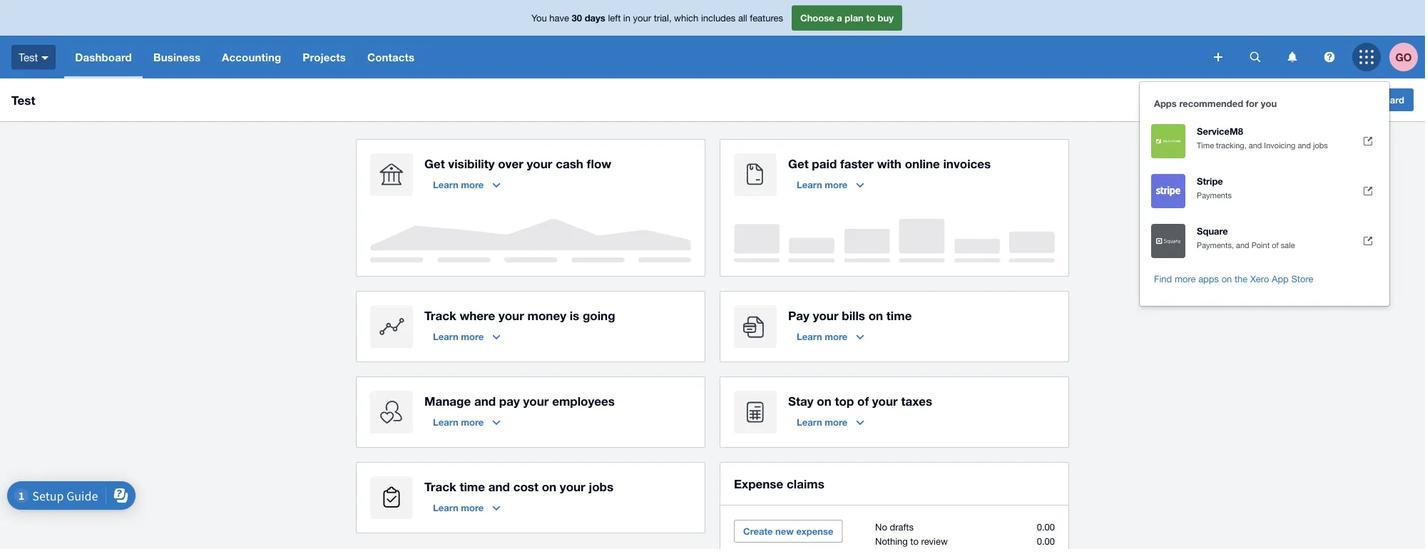 Task type: describe. For each thing, give the bounding box(es) containing it.
track money icon image
[[370, 305, 413, 348]]

point
[[1252, 240, 1270, 250]]

expense claims link
[[734, 474, 825, 494]]

cash
[[556, 156, 584, 171]]

contacts button
[[357, 36, 425, 78]]

find more apps on the xero app store
[[1154, 273, 1314, 284]]

create new expense
[[743, 526, 834, 537]]

choose a plan to buy
[[801, 12, 894, 23]]

and right invoicing
[[1298, 141, 1311, 150]]

edit dashboard button
[[1328, 88, 1414, 111]]

have
[[550, 12, 569, 23]]

app recommendations element
[[1140, 116, 1390, 266]]

no drafts link
[[875, 522, 914, 533]]

no
[[875, 522, 887, 533]]

pay
[[788, 308, 810, 322]]

track for track time and cost on your jobs
[[425, 479, 456, 494]]

1 vertical spatial test
[[11, 93, 35, 107]]

paid
[[812, 156, 837, 171]]

money
[[528, 308, 566, 322]]

expense
[[734, 477, 784, 491]]

apps recommended for you
[[1154, 98, 1277, 109]]

payments,
[[1197, 240, 1234, 250]]

track where your money is going
[[425, 308, 615, 322]]

edit dashboard
[[1338, 94, 1405, 105]]

more for stay on top of your taxes
[[825, 417, 848, 428]]

stripe
[[1197, 176, 1223, 187]]

test inside popup button
[[19, 51, 38, 63]]

employees icon image
[[370, 391, 413, 434]]

drafts
[[890, 522, 914, 533]]

nothing to review link
[[875, 536, 948, 547]]

navigation containing dashboard
[[64, 36, 1204, 78]]

learn more button for paid
[[788, 173, 873, 196]]

find more apps on the xero app store link
[[1140, 266, 1390, 292]]

the
[[1235, 273, 1248, 284]]

more for track where your money is going
[[461, 331, 484, 342]]

a
[[837, 12, 842, 23]]

includes
[[701, 12, 736, 23]]

sale
[[1281, 240, 1295, 250]]

is
[[570, 308, 579, 322]]

on inside group
[[1222, 273, 1232, 284]]

invoices preview bar graph image
[[734, 219, 1055, 263]]

dashboard link
[[64, 36, 143, 78]]

banner containing dashboard
[[0, 0, 1425, 306]]

invoicing
[[1264, 141, 1296, 150]]

1 horizontal spatial svg image
[[1288, 52, 1297, 62]]

0.00 for nothing to review
[[1037, 536, 1055, 547]]

manage and pay your employees
[[425, 394, 615, 408]]

contacts
[[367, 51, 415, 63]]

find
[[1154, 273, 1172, 284]]

projects button
[[292, 36, 357, 78]]

learn more for your
[[797, 331, 848, 342]]

learn more button for visibility
[[425, 173, 509, 196]]

trial,
[[654, 12, 672, 23]]

learn for where
[[433, 331, 458, 342]]

employees
[[552, 394, 615, 408]]

go button
[[1390, 36, 1425, 78]]

edit
[[1338, 94, 1355, 105]]

business
[[153, 51, 201, 63]]

more right find in the right of the page
[[1175, 273, 1196, 284]]

plan
[[845, 12, 864, 23]]

time
[[1197, 141, 1214, 150]]

for
[[1246, 98, 1259, 109]]

more for pay your bills on time
[[825, 331, 848, 342]]

learn more button for and
[[425, 411, 509, 434]]

servicem8
[[1197, 126, 1244, 137]]

new
[[776, 526, 794, 537]]

stay on top of your taxes
[[788, 394, 933, 408]]

0 horizontal spatial svg image
[[1250, 52, 1261, 62]]

learn more button for on
[[788, 411, 873, 434]]

more for get visibility over your cash flow
[[461, 179, 484, 190]]

projects
[[303, 51, 346, 63]]

learn for on
[[797, 417, 822, 428]]

app
[[1272, 273, 1289, 284]]

learn more for paid
[[797, 179, 848, 190]]

you
[[1261, 98, 1277, 109]]

going
[[583, 308, 615, 322]]

in
[[623, 12, 631, 23]]

faster
[[840, 156, 874, 171]]

jobs for servicem8 time tracking, and invoicing and jobs
[[1313, 141, 1328, 150]]

1 vertical spatial to
[[911, 536, 919, 547]]

2 horizontal spatial svg image
[[1360, 50, 1374, 64]]

of inside square payments, and point of sale
[[1272, 240, 1279, 250]]

2 horizontal spatial svg image
[[1325, 52, 1335, 62]]

and inside square payments, and point of sale
[[1236, 240, 1250, 250]]

you
[[532, 12, 547, 23]]

0 horizontal spatial to
[[866, 12, 875, 23]]

flow
[[587, 156, 612, 171]]

learn more button for where
[[425, 325, 509, 348]]

apps
[[1199, 273, 1219, 284]]

no drafts
[[875, 522, 914, 533]]

over
[[498, 156, 524, 171]]

learn for visibility
[[433, 179, 458, 190]]

top
[[835, 394, 854, 408]]

create new expense button
[[734, 520, 843, 543]]

accounting button
[[211, 36, 292, 78]]

accounting
[[222, 51, 281, 63]]

which
[[674, 12, 699, 23]]

square
[[1197, 225, 1228, 237]]

banking preview line graph image
[[370, 219, 691, 263]]

projects icon image
[[370, 477, 413, 519]]

0.00 link for nothing to review
[[1037, 536, 1055, 547]]

bills
[[842, 308, 865, 322]]

more for manage and pay your employees
[[461, 417, 484, 428]]

get for get visibility over your cash flow
[[425, 156, 445, 171]]



Task type: locate. For each thing, give the bounding box(es) containing it.
svg image up edit dashboard button
[[1325, 52, 1335, 62]]

learn down "stay"
[[797, 417, 822, 428]]

jobs for track time and cost on your jobs
[[589, 479, 614, 494]]

and
[[1249, 141, 1262, 150], [1298, 141, 1311, 150], [1236, 240, 1250, 250], [474, 394, 496, 408], [488, 479, 510, 494]]

more for get paid faster with online invoices
[[825, 179, 848, 190]]

0 horizontal spatial of
[[858, 394, 869, 408]]

30
[[572, 12, 582, 23]]

learn more
[[433, 179, 484, 190], [797, 179, 848, 190], [433, 331, 484, 342], [797, 331, 848, 342], [433, 417, 484, 428], [797, 417, 848, 428], [433, 502, 484, 513]]

learn more down visibility
[[433, 179, 484, 190]]

banner
[[0, 0, 1425, 306]]

get paid faster with online invoices
[[788, 156, 991, 171]]

more
[[461, 179, 484, 190], [825, 179, 848, 190], [1175, 273, 1196, 284], [461, 331, 484, 342], [825, 331, 848, 342], [461, 417, 484, 428], [825, 417, 848, 428], [461, 502, 484, 513]]

group containing apps recommended for you
[[1140, 82, 1390, 306]]

0 horizontal spatial svg image
[[42, 56, 49, 60]]

track left where
[[425, 308, 456, 322]]

learn more for visibility
[[433, 179, 484, 190]]

1 vertical spatial time
[[460, 479, 485, 494]]

test button
[[0, 36, 64, 78]]

1 vertical spatial track
[[425, 479, 456, 494]]

0 vertical spatial jobs
[[1313, 141, 1328, 150]]

jobs
[[1313, 141, 1328, 150], [589, 479, 614, 494]]

on left top
[[817, 394, 832, 408]]

learn down paid
[[797, 179, 822, 190]]

where
[[460, 308, 495, 322]]

dashboard
[[1358, 94, 1405, 105]]

1 vertical spatial jobs
[[589, 479, 614, 494]]

servicem8 time tracking, and invoicing and jobs
[[1197, 126, 1328, 150]]

square payments, and point of sale
[[1197, 225, 1295, 250]]

learn right the track money icon
[[433, 331, 458, 342]]

learn
[[433, 179, 458, 190], [797, 179, 822, 190], [433, 331, 458, 342], [797, 331, 822, 342], [433, 417, 458, 428], [797, 417, 822, 428], [433, 502, 458, 513]]

1 horizontal spatial svg image
[[1214, 53, 1223, 61]]

1 horizontal spatial of
[[1272, 240, 1279, 250]]

manage
[[425, 394, 471, 408]]

1 0.00 link from the top
[[1037, 522, 1055, 533]]

learn down visibility
[[433, 179, 458, 190]]

you have 30 days left in your trial, which includes all features
[[532, 12, 783, 23]]

business button
[[143, 36, 211, 78]]

claims
[[787, 477, 825, 491]]

more down top
[[825, 417, 848, 428]]

learn more down "stay"
[[797, 417, 848, 428]]

more down track time and cost on your jobs
[[461, 502, 484, 513]]

learn right projects icon
[[433, 502, 458, 513]]

time right bills
[[887, 308, 912, 322]]

0 vertical spatial 0.00
[[1037, 522, 1055, 533]]

invoices
[[944, 156, 991, 171]]

all
[[738, 12, 747, 23]]

to down drafts at right bottom
[[911, 536, 919, 547]]

pay
[[499, 394, 520, 408]]

buy
[[878, 12, 894, 23]]

learn for your
[[797, 331, 822, 342]]

stripe payments
[[1197, 176, 1232, 200]]

learn more for where
[[433, 331, 484, 342]]

get for get paid faster with online invoices
[[788, 156, 809, 171]]

dashboard
[[75, 51, 132, 63]]

taxes
[[901, 394, 933, 408]]

0 horizontal spatial jobs
[[589, 479, 614, 494]]

more down where
[[461, 331, 484, 342]]

cost
[[513, 479, 539, 494]]

taxes icon image
[[734, 391, 777, 434]]

to left buy
[[866, 12, 875, 23]]

left
[[608, 12, 621, 23]]

1 get from the left
[[425, 156, 445, 171]]

time left 'cost'
[[460, 479, 485, 494]]

learn more button for time
[[425, 497, 509, 519]]

jobs inside servicem8 time tracking, and invoicing and jobs
[[1313, 141, 1328, 150]]

learn more button down manage
[[425, 411, 509, 434]]

group
[[1140, 82, 1390, 306]]

track right projects icon
[[425, 479, 456, 494]]

learn for paid
[[797, 179, 822, 190]]

navigation
[[64, 36, 1204, 78]]

2 0.00 from the top
[[1037, 536, 1055, 547]]

and right tracking,
[[1249, 141, 1262, 150]]

of left the sale
[[1272, 240, 1279, 250]]

xero
[[1251, 273, 1269, 284]]

store
[[1292, 273, 1314, 284]]

learn more button down track time and cost on your jobs
[[425, 497, 509, 519]]

learn more button for your
[[788, 325, 873, 348]]

create
[[743, 526, 773, 537]]

2 0.00 link from the top
[[1037, 536, 1055, 547]]

learn more for and
[[433, 417, 484, 428]]

learn more for on
[[797, 417, 848, 428]]

svg image
[[1325, 52, 1335, 62], [1214, 53, 1223, 61], [42, 56, 49, 60]]

0 horizontal spatial get
[[425, 156, 445, 171]]

learn more button down where
[[425, 325, 509, 348]]

get left paid
[[788, 156, 809, 171]]

expense
[[797, 526, 834, 537]]

learn more button down visibility
[[425, 173, 509, 196]]

0 vertical spatial to
[[866, 12, 875, 23]]

0.00
[[1037, 522, 1055, 533], [1037, 536, 1055, 547]]

1 0.00 from the top
[[1037, 522, 1055, 533]]

learn more down track time and cost on your jobs
[[433, 502, 484, 513]]

svg image
[[1360, 50, 1374, 64], [1250, 52, 1261, 62], [1288, 52, 1297, 62]]

bills icon image
[[734, 305, 777, 348]]

2 track from the top
[[425, 479, 456, 494]]

learn more down paid
[[797, 179, 848, 190]]

review
[[921, 536, 948, 547]]

days
[[585, 12, 606, 23]]

0 horizontal spatial time
[[460, 479, 485, 494]]

learn more for time
[[433, 502, 484, 513]]

0.00 link for no drafts
[[1037, 522, 1055, 533]]

track for track where your money is going
[[425, 308, 456, 322]]

visibility
[[448, 156, 495, 171]]

invoices icon image
[[734, 153, 777, 196]]

expense claims
[[734, 477, 825, 491]]

learn more button down pay your bills on time
[[788, 325, 873, 348]]

more for track time and cost on your jobs
[[461, 502, 484, 513]]

learn for and
[[433, 417, 458, 428]]

get
[[425, 156, 445, 171], [788, 156, 809, 171]]

with
[[877, 156, 902, 171]]

test
[[19, 51, 38, 63], [11, 93, 35, 107]]

1 horizontal spatial jobs
[[1313, 141, 1328, 150]]

1 horizontal spatial time
[[887, 308, 912, 322]]

0.00 for no drafts
[[1037, 522, 1055, 533]]

svg image up apps recommended for you
[[1214, 53, 1223, 61]]

go
[[1396, 51, 1412, 63]]

get left visibility
[[425, 156, 445, 171]]

2 get from the left
[[788, 156, 809, 171]]

0 vertical spatial of
[[1272, 240, 1279, 250]]

and left point
[[1236, 240, 1250, 250]]

more down pay your bills on time
[[825, 331, 848, 342]]

and left 'cost'
[[488, 479, 510, 494]]

nothing to review
[[875, 536, 948, 547]]

0 vertical spatial time
[[887, 308, 912, 322]]

1 vertical spatial 0.00
[[1037, 536, 1055, 547]]

tracking,
[[1217, 141, 1247, 150]]

nothing
[[875, 536, 908, 547]]

on right bills
[[869, 308, 883, 322]]

learn more button
[[425, 173, 509, 196], [788, 173, 873, 196], [425, 325, 509, 348], [788, 325, 873, 348], [425, 411, 509, 434], [788, 411, 873, 434], [425, 497, 509, 519]]

to
[[866, 12, 875, 23], [911, 536, 919, 547]]

1 track from the top
[[425, 308, 456, 322]]

banking icon image
[[370, 153, 413, 196]]

apps
[[1154, 98, 1177, 109]]

learn down manage
[[433, 417, 458, 428]]

on right 'cost'
[[542, 479, 557, 494]]

of right top
[[858, 394, 869, 408]]

of
[[1272, 240, 1279, 250], [858, 394, 869, 408]]

0 vertical spatial track
[[425, 308, 456, 322]]

1 vertical spatial 0.00 link
[[1037, 536, 1055, 547]]

learn down pay
[[797, 331, 822, 342]]

1 vertical spatial of
[[858, 394, 869, 408]]

pay your bills on time
[[788, 308, 912, 322]]

time
[[887, 308, 912, 322], [460, 479, 485, 494]]

on left the
[[1222, 273, 1232, 284]]

stay
[[788, 394, 814, 408]]

learn for time
[[433, 502, 458, 513]]

1 horizontal spatial get
[[788, 156, 809, 171]]

svg image left dashboard link
[[42, 56, 49, 60]]

svg image inside test popup button
[[42, 56, 49, 60]]

0 vertical spatial test
[[19, 51, 38, 63]]

learn more button down paid
[[788, 173, 873, 196]]

0 vertical spatial 0.00 link
[[1037, 522, 1055, 533]]

more down manage
[[461, 417, 484, 428]]

and left pay
[[474, 394, 496, 408]]

learn more down manage
[[433, 417, 484, 428]]

more down paid
[[825, 179, 848, 190]]

learn more down where
[[433, 331, 484, 342]]

more down visibility
[[461, 179, 484, 190]]

choose
[[801, 12, 835, 23]]

online
[[905, 156, 940, 171]]

learn more down pay
[[797, 331, 848, 342]]

recommended
[[1180, 98, 1244, 109]]

payments
[[1197, 190, 1232, 200]]

features
[[750, 12, 783, 23]]

track time and cost on your jobs
[[425, 479, 614, 494]]

get visibility over your cash flow
[[425, 156, 612, 171]]

learn more button down top
[[788, 411, 873, 434]]

track
[[425, 308, 456, 322], [425, 479, 456, 494]]

1 horizontal spatial to
[[911, 536, 919, 547]]



Task type: vqa. For each thing, say whether or not it's contained in the screenshot.
Apps
yes



